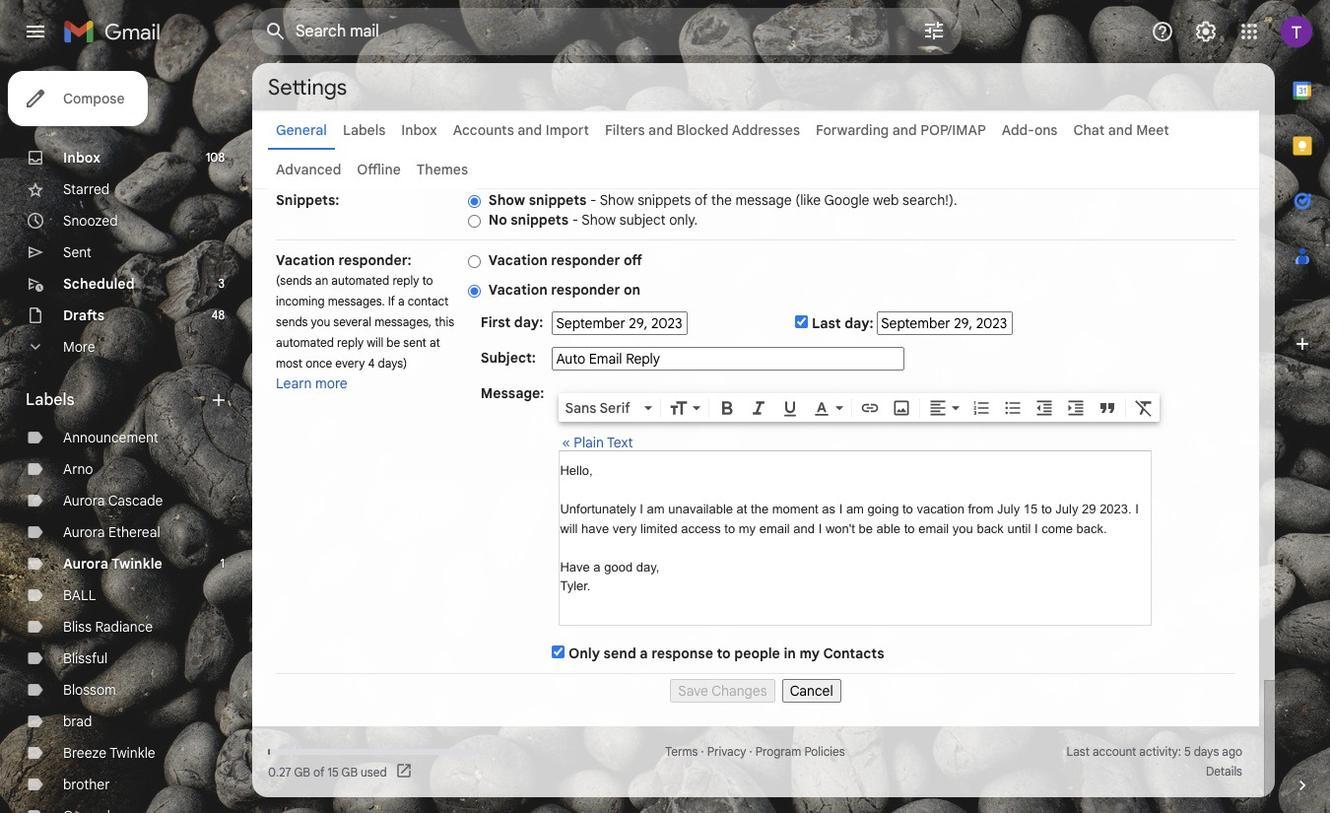 Task type: locate. For each thing, give the bounding box(es) containing it.
snippets:
[[276, 191, 340, 209]]

twinkle right breeze at the left of page
[[110, 744, 155, 762]]

will up 4
[[367, 335, 384, 350]]

aurora twinkle link
[[63, 555, 162, 573]]

0 vertical spatial you
[[311, 314, 330, 329]]

filters and blocked addresses link
[[605, 121, 800, 139]]

1 horizontal spatial -
[[590, 191, 597, 209]]

0 vertical spatial inbox link
[[401, 121, 437, 139]]

1 gb from the left
[[294, 764, 310, 779]]

labels heading
[[26, 390, 209, 410]]

0 horizontal spatial labels
[[26, 390, 75, 410]]

subject
[[620, 211, 666, 229]]

1 horizontal spatial labels
[[343, 121, 386, 139]]

0 horizontal spatial a
[[398, 294, 405, 309]]

0 horizontal spatial email
[[760, 521, 790, 536]]

bold ‪(⌘b)‬ image
[[718, 398, 738, 418]]

you right sends
[[311, 314, 330, 329]]

july up come
[[1056, 502, 1079, 516]]

days)
[[378, 356, 407, 371]]

last
[[812, 314, 841, 332], [1067, 744, 1090, 759]]

1 vertical spatial labels
[[26, 390, 75, 410]]

1 horizontal spatial be
[[859, 521, 873, 536]]

1 horizontal spatial 15
[[1024, 502, 1038, 516]]

reply up every at the left of the page
[[337, 335, 364, 350]]

2 · from the left
[[750, 744, 753, 759]]

1 vertical spatial last
[[1067, 744, 1090, 759]]

1 vertical spatial my
[[800, 645, 820, 662]]

1 horizontal spatial ·
[[750, 744, 753, 759]]

and down the moment
[[794, 521, 815, 536]]

announcement link
[[63, 429, 158, 447]]

snippets up only.
[[638, 191, 691, 209]]

last left account
[[1067, 744, 1090, 759]]

you down from
[[953, 521, 974, 536]]

· right privacy
[[750, 744, 753, 759]]

3 aurora from the top
[[63, 555, 108, 573]]

aurora for aurora twinkle
[[63, 555, 108, 573]]

forwarding and pop/imap link
[[816, 121, 986, 139]]

my
[[739, 521, 756, 536], [800, 645, 820, 662]]

0.27 gb of 15 gb used
[[268, 764, 387, 779]]

0 vertical spatial at
[[430, 335, 440, 350]]

vacation for vacation responder on
[[489, 281, 548, 299]]

responder up vacation responder on
[[551, 251, 620, 269]]

4
[[368, 356, 375, 371]]

1 horizontal spatial the
[[751, 502, 769, 516]]

Show snippets radio
[[468, 194, 481, 209]]

scheduled
[[63, 275, 135, 293]]

vacation responder: (sends an automated reply to incoming messages. if a contact sends you several messages, this automated reply will be sent at most once every 4 days) learn more
[[276, 251, 455, 392]]

inbox link up themes link
[[401, 121, 437, 139]]

0 horizontal spatial july
[[998, 502, 1020, 516]]

show up no
[[489, 191, 525, 209]]

labels down more
[[26, 390, 75, 410]]

a left good
[[594, 559, 601, 574]]

2 vertical spatial aurora
[[63, 555, 108, 573]]

my right "access"
[[739, 521, 756, 536]]

access
[[681, 521, 721, 536]]

gb left used
[[342, 764, 358, 779]]

incoming
[[276, 294, 325, 309]]

First day: text field
[[552, 311, 688, 335]]

formatting options toolbar
[[559, 393, 1161, 422]]

- for show snippets of the message (like google web search!).
[[590, 191, 597, 209]]

the left the moment
[[751, 502, 769, 516]]

0 horizontal spatial gb
[[294, 764, 310, 779]]

forwarding
[[816, 121, 889, 139]]

a inside have a good day, tyler.
[[594, 559, 601, 574]]

reply
[[393, 273, 419, 288], [337, 335, 364, 350]]

0 vertical spatial twinkle
[[111, 555, 162, 573]]

accounts and import
[[453, 121, 589, 139]]

my right the in
[[800, 645, 820, 662]]

responder for off
[[551, 251, 620, 269]]

a right send
[[640, 645, 648, 662]]

1 vertical spatial of
[[313, 764, 325, 779]]

0 horizontal spatial my
[[739, 521, 756, 536]]

· right terms link
[[701, 744, 704, 759]]

0.27
[[268, 764, 291, 779]]

be inside vacation responder: (sends an automated reply to incoming messages. if a contact sends you several messages, this automated reply will be sent at most once every 4 days) learn more
[[387, 335, 400, 350]]

tab list
[[1275, 63, 1331, 742]]

automated down sends
[[276, 335, 334, 350]]

reply up if
[[393, 273, 419, 288]]

have a good day, tyler.
[[560, 559, 660, 593]]

follow link to manage storage image
[[395, 762, 415, 782]]

day: right last day: checkbox
[[845, 314, 874, 332]]

and right filters
[[649, 121, 673, 139]]

of right 0.27
[[313, 764, 325, 779]]

1 vertical spatial at
[[737, 502, 748, 516]]

15 left used
[[328, 764, 339, 779]]

vacation up first day:
[[489, 281, 548, 299]]

0 vertical spatial labels
[[343, 121, 386, 139]]

aurora up aurora twinkle link
[[63, 523, 105, 541]]

1 horizontal spatial inbox
[[401, 121, 437, 139]]

automated up messages.
[[331, 273, 390, 288]]

first day:
[[481, 313, 543, 331]]

sans serif
[[565, 399, 631, 417]]

0 vertical spatial responder
[[551, 251, 620, 269]]

0 vertical spatial automated
[[331, 273, 390, 288]]

accounts and import link
[[453, 121, 589, 139]]

days
[[1194, 744, 1220, 759]]

at right unavailable
[[737, 502, 748, 516]]

details link
[[1207, 764, 1243, 779]]

inbox up themes link
[[401, 121, 437, 139]]

email
[[760, 521, 790, 536], [919, 521, 949, 536]]

1 vertical spatial aurora
[[63, 523, 105, 541]]

be up the days)
[[387, 335, 400, 350]]

1 horizontal spatial email
[[919, 521, 949, 536]]

snippets right no
[[511, 211, 569, 229]]

108
[[206, 150, 225, 165]]

sans serif option
[[561, 398, 641, 418]]

aurora down arno
[[63, 492, 105, 510]]

0 horizontal spatial be
[[387, 335, 400, 350]]

at
[[430, 335, 440, 350], [737, 502, 748, 516]]

day:
[[514, 313, 543, 331], [845, 314, 874, 332]]

to right "access"
[[725, 521, 735, 536]]

july up "until"
[[998, 502, 1020, 516]]

0 vertical spatial my
[[739, 521, 756, 536]]

chat and meet link
[[1074, 121, 1170, 139]]

1 aurora from the top
[[63, 492, 105, 510]]

remove formatting ‪(⌘\)‬ image
[[1135, 398, 1155, 418]]

vacation up (sends
[[276, 251, 335, 269]]

brad
[[63, 713, 92, 730]]

last right last day: checkbox
[[812, 314, 841, 332]]

only send a response to people in my contacts
[[569, 645, 885, 662]]

15 inside unfortunately i am unavailable at the moment as i am going to vacation from july 15 to july 29 2023. i will have very limited access to my email and i won't be able to email you back until i come back.
[[1024, 502, 1038, 516]]

won't
[[826, 521, 855, 536]]

filters and blocked addresses
[[605, 121, 800, 139]]

vacation right vacation responder off "radio" in the left of the page
[[489, 251, 548, 269]]

and for accounts
[[518, 121, 542, 139]]

aurora twinkle
[[63, 555, 162, 573]]

back
[[977, 521, 1004, 536]]

0 vertical spatial a
[[398, 294, 405, 309]]

am up the won't
[[847, 502, 864, 516]]

Last day: text field
[[877, 311, 1013, 335]]

·
[[701, 744, 704, 759], [750, 744, 753, 759]]

more
[[63, 338, 95, 356]]

1 horizontal spatial july
[[1056, 502, 1079, 516]]

email down vacation
[[919, 521, 949, 536]]

1 horizontal spatial last
[[1067, 744, 1090, 759]]

1 vertical spatial inbox link
[[63, 149, 101, 167]]

footer
[[252, 742, 1260, 782]]

snippets up no snippets - show subject only.
[[529, 191, 587, 209]]

0 horizontal spatial ·
[[701, 744, 704, 759]]

1 horizontal spatial will
[[560, 521, 578, 536]]

1 responder from the top
[[551, 251, 620, 269]]

5
[[1185, 744, 1191, 759]]

filters
[[605, 121, 645, 139]]

- up no snippets - show subject only.
[[590, 191, 597, 209]]

at right sent
[[430, 335, 440, 350]]

1 vertical spatial inbox
[[63, 149, 101, 167]]

once
[[306, 356, 332, 371]]

inbox link up starred link
[[63, 149, 101, 167]]

at inside vacation responder: (sends an automated reply to incoming messages. if a contact sends you several messages, this automated reply will be sent at most once every 4 days) learn more
[[430, 335, 440, 350]]

and left import
[[518, 121, 542, 139]]

show up no snippets - show subject only.
[[600, 191, 634, 209]]

0 vertical spatial last
[[812, 314, 841, 332]]

last account activity: 5 days ago details
[[1067, 744, 1243, 779]]

advanced search options image
[[915, 11, 954, 50]]

quote ‪(⌘⇧9)‬ image
[[1098, 398, 1118, 418]]

last for last day:
[[812, 314, 841, 332]]

0 vertical spatial reply
[[393, 273, 419, 288]]

to
[[422, 273, 433, 288], [903, 502, 914, 516], [1042, 502, 1052, 516], [725, 521, 735, 536], [905, 521, 915, 536], [717, 645, 731, 662]]

twinkle down ethereal
[[111, 555, 162, 573]]

last inside 'last account activity: 5 days ago details'
[[1067, 744, 1090, 759]]

support image
[[1151, 20, 1175, 43]]

last for last account activity: 5 days ago details
[[1067, 744, 1090, 759]]

0 vertical spatial 15
[[1024, 502, 1038, 516]]

the left message
[[711, 191, 732, 209]]

snoozed
[[63, 212, 118, 230]]

responder
[[551, 251, 620, 269], [551, 281, 620, 299]]

to up the contact
[[422, 273, 433, 288]]

july
[[998, 502, 1020, 516], [1056, 502, 1079, 516]]

1 vertical spatial reply
[[337, 335, 364, 350]]

0 vertical spatial inbox
[[401, 121, 437, 139]]

blocked
[[677, 121, 729, 139]]

labels inside navigation
[[26, 390, 75, 410]]

0 horizontal spatial the
[[711, 191, 732, 209]]

messages,
[[375, 314, 432, 329]]

arno
[[63, 460, 93, 478]]

aurora for aurora ethereal
[[63, 523, 105, 541]]

0 vertical spatial -
[[590, 191, 597, 209]]

1 vertical spatial -
[[572, 211, 579, 229]]

starred link
[[63, 180, 110, 198]]

i up limited
[[640, 502, 644, 516]]

be left able
[[859, 521, 873, 536]]

am up limited
[[647, 502, 665, 516]]

0 horizontal spatial 15
[[328, 764, 339, 779]]

inbox inside 'labels' navigation
[[63, 149, 101, 167]]

of up only.
[[695, 191, 708, 209]]

brother
[[63, 776, 110, 793]]

radiance
[[95, 618, 153, 636]]

navigation containing save changes
[[276, 674, 1236, 703]]

0 vertical spatial will
[[367, 335, 384, 350]]

gb right 0.27
[[294, 764, 310, 779]]

1 vertical spatial be
[[859, 521, 873, 536]]

vacation for vacation responder off
[[489, 251, 548, 269]]

drafts
[[63, 307, 105, 324]]

0 horizontal spatial day:
[[514, 313, 543, 331]]

snippets for show subject only.
[[511, 211, 569, 229]]

aurora ethereal link
[[63, 523, 160, 541]]

1 horizontal spatial day:
[[845, 314, 874, 332]]

save
[[678, 682, 709, 700]]

0 vertical spatial aurora
[[63, 492, 105, 510]]

day: for first day:
[[514, 313, 543, 331]]

cancel
[[790, 682, 834, 700]]

1 horizontal spatial you
[[953, 521, 974, 536]]

and left the pop/imap
[[893, 121, 917, 139]]

to inside vacation responder: (sends an automated reply to incoming messages. if a contact sends you several messages, this automated reply will be sent at most once every 4 days) learn more
[[422, 273, 433, 288]]

program
[[756, 744, 802, 759]]

1 horizontal spatial am
[[847, 502, 864, 516]]

more
[[316, 375, 348, 392]]

show snippets - show snippets of the message (like google web search!).
[[489, 191, 958, 209]]

0 horizontal spatial last
[[812, 314, 841, 332]]

you inside vacation responder: (sends an automated reply to incoming messages. if a contact sends you several messages, this automated reply will be sent at most once every 4 days) learn more
[[311, 314, 330, 329]]

0 vertical spatial of
[[695, 191, 708, 209]]

15 up "until"
[[1024, 502, 1038, 516]]

will left have
[[560, 521, 578, 536]]

1 horizontal spatial gb
[[342, 764, 358, 779]]

responder for on
[[551, 281, 620, 299]]

Only send a response to people in my Contacts checkbox
[[552, 646, 565, 658]]

search!).
[[903, 191, 958, 209]]

0 horizontal spatial -
[[572, 211, 579, 229]]

1 horizontal spatial of
[[695, 191, 708, 209]]

and for forwarding
[[893, 121, 917, 139]]

no snippets - show subject only.
[[489, 211, 698, 229]]

labels for labels link
[[343, 121, 386, 139]]

show for no snippets
[[582, 211, 616, 229]]

navigation
[[276, 674, 1236, 703]]

0 horizontal spatial will
[[367, 335, 384, 350]]

advanced
[[276, 161, 341, 178]]

1 vertical spatial responder
[[551, 281, 620, 299]]

twinkle
[[111, 555, 162, 573], [110, 744, 155, 762]]

a right if
[[398, 294, 405, 309]]

breeze twinkle link
[[63, 744, 155, 762]]

i right 2023.
[[1136, 502, 1139, 516]]

2 vertical spatial a
[[640, 645, 648, 662]]

the inside unfortunately i am unavailable at the moment as i am going to vacation from july 15 to july 29 2023. i will have very limited access to my email and i won't be able to email you back until i come back.
[[751, 502, 769, 516]]

1 · from the left
[[701, 744, 704, 759]]

0 horizontal spatial inbox
[[63, 149, 101, 167]]

1 vertical spatial twinkle
[[110, 744, 155, 762]]

day: right first
[[514, 313, 543, 331]]

1 vertical spatial will
[[560, 521, 578, 536]]

1 horizontal spatial at
[[737, 502, 748, 516]]

29
[[1082, 502, 1097, 516]]

inbox up starred link
[[63, 149, 101, 167]]

to left people
[[717, 645, 731, 662]]

email down the moment
[[760, 521, 790, 536]]

ball link
[[63, 586, 96, 604]]

labels up offline link
[[343, 121, 386, 139]]

vacation inside vacation responder: (sends an automated reply to incoming messages. if a contact sends you several messages, this automated reply will be sent at most once every 4 days) learn more
[[276, 251, 335, 269]]

1 am from the left
[[647, 502, 665, 516]]

going
[[868, 502, 899, 516]]

scheduled link
[[63, 275, 135, 293]]

to up come
[[1042, 502, 1052, 516]]

2 aurora from the top
[[63, 523, 105, 541]]

1 horizontal spatial a
[[594, 559, 601, 574]]

and for chat
[[1109, 121, 1133, 139]]

will inside unfortunately i am unavailable at the moment as i am going to vacation from july 15 to july 29 2023. i will have very limited access to my email and i won't be able to email you back until i come back.
[[560, 521, 578, 536]]

i
[[640, 502, 644, 516], [839, 502, 843, 516], [1136, 502, 1139, 516], [819, 521, 822, 536], [1035, 521, 1038, 536]]

1 vertical spatial you
[[953, 521, 974, 536]]

« plain text
[[562, 434, 633, 451]]

and inside unfortunately i am unavailable at the moment as i am going to vacation from july 15 to july 29 2023. i will have very limited access to my email and i won't be able to email you back until i come back.
[[794, 521, 815, 536]]

bulleted list ‪(⌘⇧8)‬ image
[[1004, 398, 1024, 418]]

1 vertical spatial the
[[751, 502, 769, 516]]

policies
[[805, 744, 845, 759]]

aurora up ball
[[63, 555, 108, 573]]

accounts
[[453, 121, 514, 139]]

None search field
[[252, 8, 962, 55]]

No snippets radio
[[468, 214, 481, 228]]

you inside unfortunately i am unavailable at the moment as i am going to vacation from july 15 to july 29 2023. i will have very limited access to my email and i won't be able to email you back until i come back.
[[953, 521, 974, 536]]

0 horizontal spatial you
[[311, 314, 330, 329]]

0 horizontal spatial am
[[647, 502, 665, 516]]

Subject text field
[[552, 347, 905, 371]]

responder down vacation responder off
[[551, 281, 620, 299]]

0 horizontal spatial of
[[313, 764, 325, 779]]

0 horizontal spatial inbox link
[[63, 149, 101, 167]]

- up vacation responder off
[[572, 211, 579, 229]]

0 horizontal spatial at
[[430, 335, 440, 350]]

labels navigation
[[0, 63, 252, 813]]

show left the subject
[[582, 211, 616, 229]]

1 vertical spatial a
[[594, 559, 601, 574]]

0 vertical spatial be
[[387, 335, 400, 350]]

and right the chat
[[1109, 121, 1133, 139]]

2 responder from the top
[[551, 281, 620, 299]]

no
[[489, 211, 507, 229]]

will
[[367, 335, 384, 350], [560, 521, 578, 536]]

footer containing terms
[[252, 742, 1260, 782]]

subject:
[[481, 349, 536, 367]]



Task type: vqa. For each thing, say whether or not it's contained in the screenshot.
Privacy
yes



Task type: describe. For each thing, give the bounding box(es) containing it.
day: for last day:
[[845, 314, 874, 332]]

blossom
[[63, 681, 116, 699]]

blissful
[[63, 650, 108, 667]]

link ‪(⌘k)‬ image
[[861, 398, 881, 418]]

i right "until"
[[1035, 521, 1038, 536]]

numbered list ‪(⌘⇧7)‬ image
[[972, 398, 992, 418]]

48
[[211, 308, 225, 322]]

changes
[[712, 682, 767, 700]]

1 vertical spatial 15
[[328, 764, 339, 779]]

labels link
[[343, 121, 386, 139]]

announcement
[[63, 429, 158, 447]]

sends
[[276, 314, 308, 329]]

ethereal
[[108, 523, 160, 541]]

search mail image
[[258, 14, 294, 49]]

moment
[[773, 502, 819, 516]]

vacation responder on
[[489, 281, 641, 299]]

learn
[[276, 375, 312, 392]]

brad link
[[63, 713, 92, 730]]

1
[[220, 556, 225, 571]]

until
[[1008, 521, 1031, 536]]

compose
[[63, 90, 125, 107]]

drafts link
[[63, 307, 105, 324]]

import
[[546, 121, 589, 139]]

1 horizontal spatial my
[[800, 645, 820, 662]]

starred
[[63, 180, 110, 198]]

cancel button
[[782, 679, 841, 703]]

vacation
[[917, 502, 965, 516]]

aurora cascade link
[[63, 492, 163, 510]]

inbox for the right inbox link
[[401, 121, 437, 139]]

ago
[[1223, 744, 1243, 759]]

in
[[784, 645, 796, 662]]

ons
[[1035, 121, 1058, 139]]

back.
[[1077, 521, 1108, 536]]

blissful link
[[63, 650, 108, 667]]

1 horizontal spatial reply
[[393, 273, 419, 288]]

have
[[582, 521, 609, 536]]

will inside vacation responder: (sends an automated reply to incoming messages. if a contact sends you several messages, this automated reply will be sent at most once every 4 days) learn more
[[367, 335, 384, 350]]

ball
[[63, 586, 96, 604]]

details
[[1207, 764, 1243, 779]]

snippets for show snippets of the message (like google web search!).
[[529, 191, 587, 209]]

themes
[[417, 161, 468, 178]]

privacy
[[707, 744, 747, 759]]

twinkle for aurora twinkle
[[111, 555, 162, 573]]

this
[[435, 314, 455, 329]]

Last day: checkbox
[[796, 315, 809, 328]]

insert image image
[[892, 398, 912, 418]]

Vacation responder text field
[[560, 461, 1152, 615]]

message:
[[481, 384, 544, 402]]

people
[[735, 645, 781, 662]]

labels for labels heading
[[26, 390, 75, 410]]

a inside vacation responder: (sends an automated reply to incoming messages. if a contact sends you several messages, this automated reply will be sent at most once every 4 days) learn more
[[398, 294, 405, 309]]

used
[[361, 764, 387, 779]]

add-ons
[[1002, 121, 1058, 139]]

messages.
[[328, 294, 385, 309]]

offline
[[357, 161, 401, 178]]

from
[[968, 502, 994, 516]]

- for show subject only.
[[572, 211, 579, 229]]

terms
[[666, 744, 698, 759]]

my inside unfortunately i am unavailable at the moment as i am going to vacation from july 15 to july 29 2023. i will have very limited access to my email and i won't be able to email you back until i come back.
[[739, 521, 756, 536]]

contact
[[408, 294, 449, 309]]

chat and meet
[[1074, 121, 1170, 139]]

aurora for aurora cascade
[[63, 492, 105, 510]]

snoozed link
[[63, 212, 118, 230]]

account
[[1093, 744, 1137, 759]]

2 horizontal spatial a
[[640, 645, 648, 662]]

Vacation responder off radio
[[468, 254, 481, 269]]

1 email from the left
[[760, 521, 790, 536]]

have
[[560, 559, 590, 574]]

2 gb from the left
[[342, 764, 358, 779]]

i right as on the right of page
[[839, 502, 843, 516]]

be inside unfortunately i am unavailable at the moment as i am going to vacation from july 15 to july 29 2023. i will have very limited access to my email and i won't be able to email you back until i come back.
[[859, 521, 873, 536]]

indent more ‪(⌘])‬ image
[[1067, 398, 1087, 418]]

very
[[613, 521, 637, 536]]

inbox for bottom inbox link
[[63, 149, 101, 167]]

Vacation responder on radio
[[468, 284, 481, 298]]

on
[[624, 281, 641, 299]]

and for filters
[[649, 121, 673, 139]]

advanced link
[[276, 161, 341, 178]]

breeze twinkle
[[63, 744, 155, 762]]

day,
[[636, 559, 660, 574]]

(like
[[796, 191, 821, 209]]

pop/imap
[[921, 121, 986, 139]]

an
[[315, 273, 328, 288]]

2 am from the left
[[847, 502, 864, 516]]

0 horizontal spatial reply
[[337, 335, 364, 350]]

to right able
[[905, 521, 915, 536]]

aurora ethereal
[[63, 523, 160, 541]]

compose button
[[8, 71, 148, 126]]

0 vertical spatial the
[[711, 191, 732, 209]]

hello,
[[560, 463, 593, 478]]

2023.
[[1100, 502, 1132, 516]]

responder:
[[339, 251, 412, 269]]

1 july from the left
[[998, 502, 1020, 516]]

to right going
[[903, 502, 914, 516]]

send
[[604, 645, 637, 662]]

program policies link
[[756, 744, 845, 759]]

settings
[[268, 73, 347, 100]]

i left the won't
[[819, 521, 822, 536]]

underline ‪(⌘u)‬ image
[[781, 399, 801, 419]]

unfortunately i am unavailable at the moment as i am going to vacation from july 15 to july 29 2023. i will have very limited access to my email and i won't be able to email you back until i come back.
[[560, 502, 1139, 536]]

settings image
[[1195, 20, 1218, 43]]

breeze
[[63, 744, 107, 762]]

off
[[624, 251, 643, 269]]

learn more link
[[276, 375, 348, 392]]

sans
[[565, 399, 597, 417]]

tyler.
[[560, 579, 591, 593]]

gmail image
[[63, 12, 171, 51]]

(sends
[[276, 273, 312, 288]]

several
[[333, 314, 372, 329]]

main menu image
[[24, 20, 47, 43]]

save changes button
[[671, 679, 775, 703]]

come
[[1042, 521, 1073, 536]]

indent less ‪(⌘[)‬ image
[[1035, 398, 1055, 418]]

1 horizontal spatial inbox link
[[401, 121, 437, 139]]

1 vertical spatial automated
[[276, 335, 334, 350]]

Search mail text field
[[296, 22, 867, 41]]

twinkle for breeze twinkle
[[110, 744, 155, 762]]

at inside unfortunately i am unavailable at the moment as i am going to vacation from july 15 to july 29 2023. i will have very limited access to my email and i won't be able to email you back until i come back.
[[737, 502, 748, 516]]

blossom link
[[63, 681, 116, 699]]

italic ‪(⌘i)‬ image
[[750, 398, 769, 418]]

2 email from the left
[[919, 521, 949, 536]]

google
[[825, 191, 870, 209]]

message
[[736, 191, 792, 209]]

bliss
[[63, 618, 92, 636]]

show for show snippets
[[600, 191, 634, 209]]

unavailable
[[669, 502, 733, 516]]

response
[[652, 645, 714, 662]]

sent
[[403, 335, 427, 350]]

general link
[[276, 121, 327, 139]]

vacation for vacation responder: (sends an automated reply to incoming messages. if a contact sends you several messages, this automated reply will be sent at most once every 4 days) learn more
[[276, 251, 335, 269]]

sent
[[63, 243, 92, 261]]

2 july from the left
[[1056, 502, 1079, 516]]

privacy link
[[707, 744, 747, 759]]

themes link
[[417, 161, 468, 178]]



